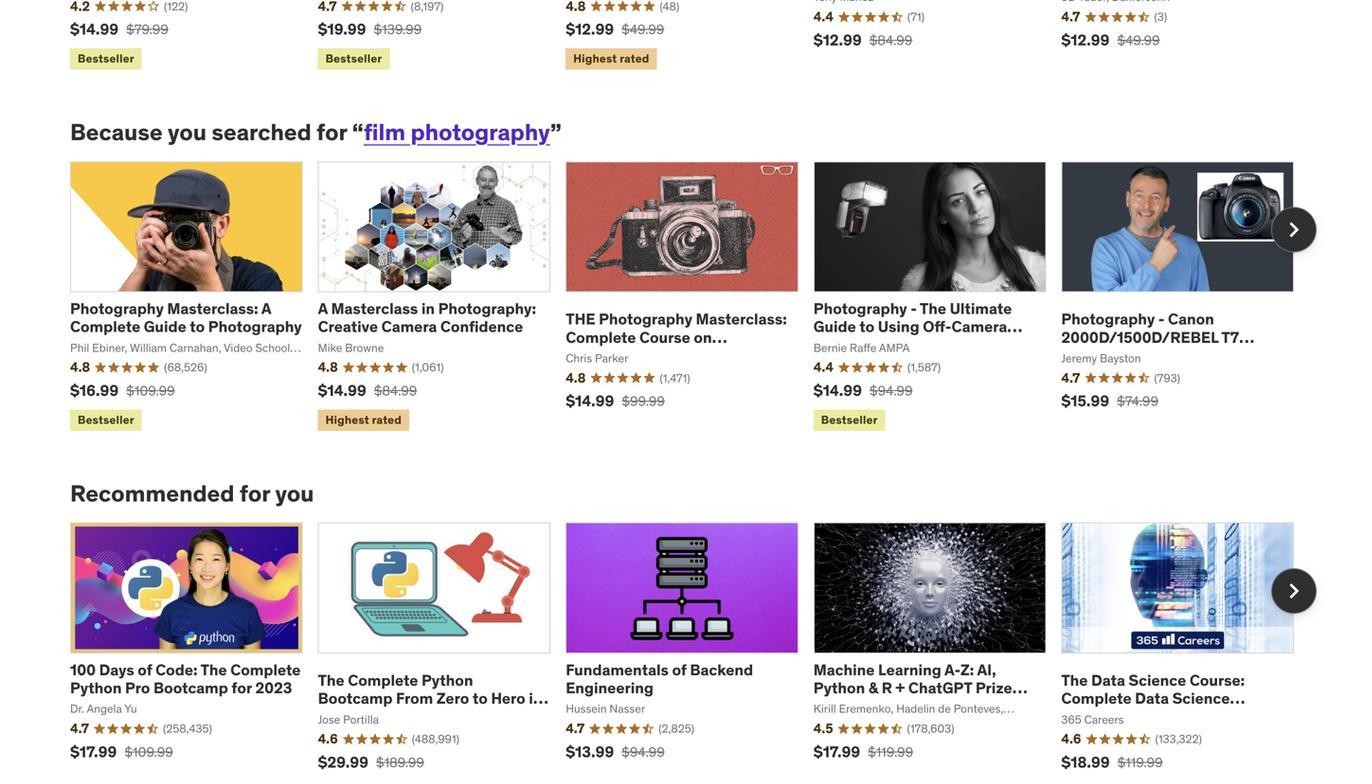 Task type: describe. For each thing, give the bounding box(es) containing it.
z:
[[961, 660, 974, 680]]

photography masterclass: a complete guide to photography link
[[70, 299, 302, 337]]

zero
[[437, 689, 469, 709]]

in inside a masterclass in photography: creative camera confidence
[[422, 299, 435, 318]]

&
[[869, 679, 879, 698]]

course inside the photography masterclass: complete course on photography
[[640, 328, 691, 347]]

complete inside 100 days of code: the complete python pro bootcamp for 2023
[[231, 660, 301, 680]]

photography:
[[438, 299, 536, 318]]

ai,
[[977, 660, 997, 680]]

[2023]
[[814, 697, 862, 716]]

bootcamp inside the complete python bootcamp from zero to hero in python
[[318, 689, 393, 709]]

a masterclass in photography: creative camera confidence
[[318, 299, 536, 337]]

the inside the complete python bootcamp from zero to hero in python
[[318, 671, 345, 690]]

python left hero at bottom
[[422, 671, 473, 690]]

the data science course: complete data science bootcamp 2023 link
[[1062, 671, 1246, 727]]

the inside 100 days of code: the complete python pro bootcamp for 2023
[[201, 660, 227, 680]]

the
[[566, 310, 596, 329]]

engineering
[[566, 679, 654, 698]]

photography masterclass: a complete guide to photography
[[70, 299, 302, 337]]

the photography masterclass: complete course on photography link
[[566, 310, 787, 365]]

the complete python bootcamp from zero to hero in python
[[318, 671, 543, 727]]

next image
[[1279, 215, 1310, 245]]

"
[[352, 118, 364, 146]]

a inside photography masterclass: a complete guide to photography
[[261, 299, 271, 318]]

because
[[70, 118, 163, 146]]

film photography link
[[364, 118, 550, 146]]

from
[[396, 689, 433, 709]]

2023 inside the data science course: complete data science bootcamp 2023
[[1140, 707, 1177, 727]]

code:
[[156, 660, 198, 680]]

to for photography
[[190, 317, 205, 337]]

camera inside photography - the ultimate guide to using off-camera flash
[[952, 317, 1008, 337]]

course inside photography - canon 2000d/1500d/rebel t7 camera user course
[[1157, 346, 1208, 365]]

photography - canon 2000d/1500d/rebel t7 camera user course
[[1062, 310, 1240, 365]]

complete inside the complete python bootcamp from zero to hero in python
[[348, 671, 418, 690]]

recommended for you
[[70, 479, 314, 508]]

hero
[[491, 689, 526, 709]]

complete inside the data science course: complete data science bootcamp 2023
[[1062, 689, 1132, 709]]

recommended
[[70, 479, 235, 508]]

masterclass: inside the photography masterclass: complete course on photography
[[696, 310, 787, 329]]

of inside fundamentals of backend engineering
[[672, 660, 687, 680]]

python left from
[[318, 707, 370, 727]]

a inside a masterclass in photography: creative camera confidence
[[318, 299, 328, 318]]

confidence
[[441, 317, 523, 337]]

of inside 100 days of code: the complete python pro bootcamp for 2023
[[138, 660, 152, 680]]

bootcamp inside 100 days of code: the complete python pro bootcamp for 2023
[[153, 679, 228, 698]]

the inside photography - the ultimate guide to using off-camera flash
[[920, 299, 947, 318]]

a-
[[945, 660, 961, 680]]

camera for 2000d/1500d/rebel
[[1062, 346, 1117, 365]]

camera for photography:
[[382, 317, 437, 337]]

masterclass
[[331, 299, 418, 318]]

film
[[364, 118, 406, 146]]

"
[[550, 118, 562, 146]]

in inside the complete python bootcamp from zero to hero in python
[[529, 689, 543, 709]]

course:
[[1190, 671, 1245, 690]]

photography
[[411, 118, 550, 146]]

off-
[[923, 317, 952, 337]]

user
[[1121, 346, 1154, 365]]

python inside 100 days of code: the complete python pro bootcamp for 2023
[[70, 679, 122, 698]]



Task type: vqa. For each thing, say whether or not it's contained in the screenshot.
2nd Carousel element from the top of the page
yes



Task type: locate. For each thing, give the bounding box(es) containing it.
backend
[[690, 660, 754, 680]]

1 vertical spatial for
[[240, 479, 270, 508]]

- left the 'canon'
[[1159, 310, 1165, 329]]

0 vertical spatial you
[[168, 118, 207, 146]]

- left the off- in the right top of the page
[[911, 299, 917, 318]]

creative
[[318, 317, 378, 337]]

course down the 'canon'
[[1157, 346, 1208, 365]]

the right prize
[[1062, 671, 1088, 690]]

1 a from the left
[[261, 299, 271, 318]]

2 carousel element from the top
[[70, 523, 1317, 770]]

photography - the ultimate guide to using off-camera flash link
[[814, 299, 1023, 355]]

for
[[317, 118, 347, 146], [240, 479, 270, 508], [232, 679, 252, 698]]

a masterclass in photography: creative camera confidence link
[[318, 299, 536, 337]]

to inside photography masterclass: a complete guide to photography
[[190, 317, 205, 337]]

because you searched for " film photography "
[[70, 118, 562, 146]]

camera
[[382, 317, 437, 337], [952, 317, 1008, 337], [1062, 346, 1117, 365]]

0 horizontal spatial data
[[1092, 671, 1126, 690]]

guide for photography
[[144, 317, 186, 337]]

2 vertical spatial for
[[232, 679, 252, 698]]

the complete python bootcamp from zero to hero in python link
[[318, 671, 549, 727]]

carousel element
[[70, 161, 1317, 435], [70, 523, 1317, 770]]

0 horizontal spatial 2023
[[255, 679, 292, 698]]

science
[[1129, 671, 1187, 690], [1173, 689, 1230, 709]]

0 horizontal spatial masterclass:
[[167, 299, 258, 318]]

course
[[640, 328, 691, 347], [1157, 346, 1208, 365]]

next image
[[1279, 576, 1310, 606]]

the left from
[[318, 671, 345, 690]]

1 horizontal spatial guide
[[814, 317, 856, 337]]

2 horizontal spatial camera
[[1062, 346, 1117, 365]]

a
[[261, 299, 271, 318], [318, 299, 328, 318]]

of
[[138, 660, 152, 680], [672, 660, 687, 680]]

guide inside photography masterclass: a complete guide to photography
[[144, 317, 186, 337]]

chatgpt
[[909, 679, 973, 698]]

python left pro
[[70, 679, 122, 698]]

carousel element for recommended for you
[[70, 523, 1317, 770]]

to inside the complete python bootcamp from zero to hero in python
[[473, 689, 488, 709]]

0 horizontal spatial bootcamp
[[153, 679, 228, 698]]

complete inside the photography masterclass: complete course on photography
[[566, 328, 636, 347]]

guide
[[144, 317, 186, 337], [814, 317, 856, 337]]

photography - canon 2000d/1500d/rebel t7 camera user course link
[[1062, 310, 1255, 365]]

carousel element containing 100 days of code: the complete python pro bootcamp for 2023
[[70, 523, 1317, 770]]

of right days
[[138, 660, 152, 680]]

machine
[[814, 660, 875, 680]]

2 guide from the left
[[814, 317, 856, 337]]

1 horizontal spatial in
[[529, 689, 543, 709]]

2 a from the left
[[318, 299, 328, 318]]

the photography masterclass: complete course on photography
[[566, 310, 787, 365]]

0 horizontal spatial course
[[640, 328, 691, 347]]

photography inside photography - the ultimate guide to using off-camera flash
[[814, 299, 908, 318]]

1 vertical spatial 2023
[[1140, 707, 1177, 727]]

- inside photography - the ultimate guide to using off-camera flash
[[911, 299, 917, 318]]

data
[[1092, 671, 1126, 690], [1135, 689, 1169, 709]]

carousel element for because you searched for "
[[70, 161, 1317, 435]]

0 horizontal spatial you
[[168, 118, 207, 146]]

python inside machine learning a-z: ai, python & r + chatgpt prize [2023]
[[814, 679, 865, 698]]

using
[[878, 317, 920, 337]]

1 horizontal spatial data
[[1135, 689, 1169, 709]]

the right code: at bottom left
[[201, 660, 227, 680]]

100 days of code: the complete python pro bootcamp for 2023 link
[[70, 660, 301, 698]]

complete
[[70, 317, 140, 337], [566, 328, 636, 347], [231, 660, 301, 680], [348, 671, 418, 690], [1062, 689, 1132, 709]]

camera right using
[[952, 317, 1008, 337]]

- for the
[[911, 299, 917, 318]]

1 horizontal spatial camera
[[952, 317, 1008, 337]]

t7
[[1222, 328, 1240, 347]]

0 vertical spatial for
[[317, 118, 347, 146]]

masterclass:
[[167, 299, 258, 318], [696, 310, 787, 329]]

to inside photography - the ultimate guide to using off-camera flash
[[860, 317, 875, 337]]

1 horizontal spatial 2023
[[1140, 707, 1177, 727]]

days
[[99, 660, 134, 680]]

2023
[[255, 679, 292, 698], [1140, 707, 1177, 727]]

masterclass: inside photography masterclass: a complete guide to photography
[[167, 299, 258, 318]]

machine learning a-z: ai, python & r + chatgpt prize [2023]
[[814, 660, 1013, 716]]

2023 inside 100 days of code: the complete python pro bootcamp for 2023
[[255, 679, 292, 698]]

0 horizontal spatial -
[[911, 299, 917, 318]]

1 guide from the left
[[144, 317, 186, 337]]

to
[[190, 317, 205, 337], [860, 317, 875, 337], [473, 689, 488, 709]]

the data science course: complete data science bootcamp 2023
[[1062, 671, 1245, 727]]

1 vertical spatial you
[[275, 479, 314, 508]]

prize
[[976, 679, 1013, 698]]

photography - the ultimate guide to using off-camera flash
[[814, 299, 1012, 355]]

fundamentals
[[566, 660, 669, 680]]

python left &
[[814, 679, 865, 698]]

complete inside photography masterclass: a complete guide to photography
[[70, 317, 140, 337]]

a left creative
[[261, 299, 271, 318]]

the inside the data science course: complete data science bootcamp 2023
[[1062, 671, 1088, 690]]

bootcamp inside the data science course: complete data science bootcamp 2023
[[1062, 707, 1137, 727]]

2 horizontal spatial bootcamp
[[1062, 707, 1137, 727]]

0 horizontal spatial camera
[[382, 317, 437, 337]]

0 vertical spatial carousel element
[[70, 161, 1317, 435]]

0 horizontal spatial in
[[422, 299, 435, 318]]

the
[[920, 299, 947, 318], [201, 660, 227, 680], [318, 671, 345, 690], [1062, 671, 1088, 690]]

+
[[896, 679, 905, 698]]

1 horizontal spatial of
[[672, 660, 687, 680]]

machine learning a-z: ai, python & r + chatgpt prize [2023] link
[[814, 660, 1028, 716]]

in right hero at bottom
[[529, 689, 543, 709]]

flash
[[814, 335, 852, 355]]

100
[[70, 660, 96, 680]]

for inside 100 days of code: the complete python pro bootcamp for 2023
[[232, 679, 252, 698]]

1 horizontal spatial a
[[318, 299, 328, 318]]

course left on
[[640, 328, 691, 347]]

photography inside photography - canon 2000d/1500d/rebel t7 camera user course
[[1062, 310, 1155, 329]]

a left masterclass
[[318, 299, 328, 318]]

of left backend at the bottom of the page
[[672, 660, 687, 680]]

r
[[882, 679, 893, 698]]

0 vertical spatial in
[[422, 299, 435, 318]]

to for using
[[860, 317, 875, 337]]

camera left user
[[1062, 346, 1117, 365]]

you
[[168, 118, 207, 146], [275, 479, 314, 508]]

0 horizontal spatial to
[[190, 317, 205, 337]]

camera inside photography - canon 2000d/1500d/rebel t7 camera user course
[[1062, 346, 1117, 365]]

0 horizontal spatial of
[[138, 660, 152, 680]]

on
[[694, 328, 712, 347]]

2 of from the left
[[672, 660, 687, 680]]

guide for using
[[814, 317, 856, 337]]

searched
[[212, 118, 312, 146]]

2 horizontal spatial to
[[860, 317, 875, 337]]

in right masterclass
[[422, 299, 435, 318]]

camera right creative
[[382, 317, 437, 337]]

0 horizontal spatial a
[[261, 299, 271, 318]]

- for canon
[[1159, 310, 1165, 329]]

-
[[911, 299, 917, 318], [1159, 310, 1165, 329]]

1 vertical spatial carousel element
[[70, 523, 1317, 770]]

1 horizontal spatial course
[[1157, 346, 1208, 365]]

1 horizontal spatial to
[[473, 689, 488, 709]]

100 days of code: the complete python pro bootcamp for 2023
[[70, 660, 301, 698]]

0 horizontal spatial guide
[[144, 317, 186, 337]]

bootcamp
[[153, 679, 228, 698], [318, 689, 393, 709], [1062, 707, 1137, 727]]

1 horizontal spatial masterclass:
[[696, 310, 787, 329]]

camera inside a masterclass in photography: creative camera confidence
[[382, 317, 437, 337]]

carousel element containing photography masterclass: a complete guide to photography
[[70, 161, 1317, 435]]

1 horizontal spatial -
[[1159, 310, 1165, 329]]

0 vertical spatial 2023
[[255, 679, 292, 698]]

fundamentals of backend engineering link
[[566, 660, 754, 698]]

photography
[[70, 299, 164, 318], [814, 299, 908, 318], [599, 310, 693, 329], [1062, 310, 1155, 329], [208, 317, 302, 337], [566, 346, 660, 365]]

guide inside photography - the ultimate guide to using off-camera flash
[[814, 317, 856, 337]]

- inside photography - canon 2000d/1500d/rebel t7 camera user course
[[1159, 310, 1165, 329]]

2000d/1500d/rebel
[[1062, 328, 1219, 347]]

the right using
[[920, 299, 947, 318]]

python
[[422, 671, 473, 690], [70, 679, 122, 698], [814, 679, 865, 698], [318, 707, 370, 727]]

fundamentals of backend engineering
[[566, 660, 754, 698]]

1 carousel element from the top
[[70, 161, 1317, 435]]

1 of from the left
[[138, 660, 152, 680]]

pro
[[125, 679, 150, 698]]

1 vertical spatial in
[[529, 689, 543, 709]]

canon
[[1168, 310, 1215, 329]]

learning
[[879, 660, 942, 680]]

ultimate
[[950, 299, 1012, 318]]

1 horizontal spatial you
[[275, 479, 314, 508]]

1 horizontal spatial bootcamp
[[318, 689, 393, 709]]

in
[[422, 299, 435, 318], [529, 689, 543, 709]]



